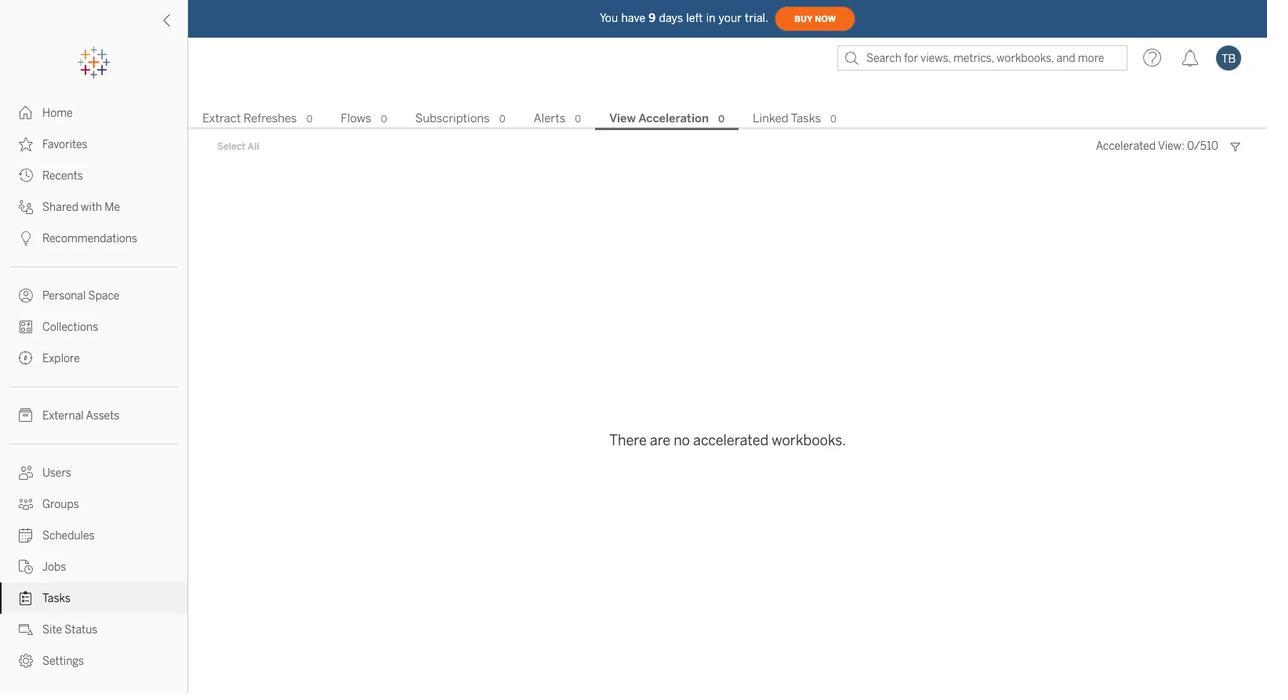 Task type: locate. For each thing, give the bounding box(es) containing it.
0 for flows
[[381, 114, 387, 125]]

settings link
[[0, 645, 187, 677]]

0 for extract refreshes
[[306, 114, 313, 125]]

by text only_f5he34f image for recommendations
[[19, 231, 33, 245]]

recents
[[42, 169, 83, 183]]

1 0 from the left
[[306, 114, 313, 125]]

personal space
[[42, 289, 120, 303]]

by text only_f5he34f image for settings
[[19, 654, 33, 668]]

personal space link
[[0, 280, 187, 311]]

8 by text only_f5he34f image from the top
[[19, 560, 33, 574]]

9 by text only_f5he34f image from the top
[[19, 623, 33, 637]]

3 0 from the left
[[499, 114, 505, 125]]

groups
[[42, 498, 79, 511]]

jobs link
[[0, 551, 187, 583]]

7 by text only_f5he34f image from the top
[[19, 654, 33, 668]]

tasks down "jobs"
[[42, 592, 71, 605]]

2 by text only_f5he34f image from the top
[[19, 137, 33, 151]]

accelerated
[[693, 432, 769, 449]]

collections link
[[0, 311, 187, 343]]

1 by text only_f5he34f image from the top
[[19, 106, 33, 120]]

by text only_f5he34f image inside recommendations link
[[19, 231, 33, 245]]

by text only_f5he34f image inside the collections link
[[19, 320, 33, 334]]

by text only_f5he34f image inside users link
[[19, 466, 33, 480]]

there are no accelerated workbooks. main content
[[188, 78, 1267, 693]]

external assets link
[[0, 400, 187, 431]]

users link
[[0, 457, 187, 489]]

no
[[674, 432, 690, 449]]

0 right refreshes
[[306, 114, 313, 125]]

by text only_f5he34f image for recents
[[19, 169, 33, 183]]

5 by text only_f5he34f image from the top
[[19, 351, 33, 365]]

6 by text only_f5he34f image from the top
[[19, 409, 33, 423]]

by text only_f5he34f image inside recents 'link'
[[19, 169, 33, 183]]

are
[[650, 432, 671, 449]]

by text only_f5he34f image for users
[[19, 466, 33, 480]]

0 right linked tasks
[[831, 114, 837, 125]]

by text only_f5he34f image left site
[[19, 623, 33, 637]]

by text only_f5he34f image inside tasks link
[[19, 591, 33, 605]]

by text only_f5he34f image for external assets
[[19, 409, 33, 423]]

extract
[[202, 111, 241, 125]]

buy now
[[794, 14, 836, 24]]

by text only_f5he34f image inside personal space link
[[19, 289, 33, 303]]

navigation
[[188, 107, 1267, 130]]

by text only_f5he34f image inside settings link
[[19, 654, 33, 668]]

by text only_f5he34f image inside home link
[[19, 106, 33, 120]]

linked tasks
[[753, 111, 821, 125]]

1 horizontal spatial tasks
[[791, 111, 821, 125]]

by text only_f5he34f image left external
[[19, 409, 33, 423]]

0 right alerts
[[575, 114, 581, 125]]

navigation containing extract refreshes
[[188, 107, 1267, 130]]

by text only_f5he34f image left explore
[[19, 351, 33, 365]]

0 for subscriptions
[[499, 114, 505, 125]]

1 vertical spatial tasks
[[42, 592, 71, 605]]

7 by text only_f5he34f image from the top
[[19, 497, 33, 511]]

have
[[621, 11, 646, 25]]

your
[[719, 11, 742, 25]]

0 right acceleration
[[718, 114, 725, 125]]

by text only_f5he34f image left home
[[19, 106, 33, 120]]

assets
[[86, 409, 119, 423]]

by text only_f5he34f image
[[19, 106, 33, 120], [19, 137, 33, 151], [19, 231, 33, 245], [19, 320, 33, 334], [19, 351, 33, 365], [19, 409, 33, 423], [19, 497, 33, 511], [19, 560, 33, 574], [19, 623, 33, 637]]

by text only_f5he34f image inside external assets 'link'
[[19, 409, 33, 423]]

by text only_f5he34f image inside explore link
[[19, 351, 33, 365]]

sub-spaces tab list
[[188, 110, 1267, 130]]

5 0 from the left
[[718, 114, 725, 125]]

1 by text only_f5he34f image from the top
[[19, 169, 33, 183]]

0 for view acceleration
[[718, 114, 725, 125]]

by text only_f5he34f image for home
[[19, 106, 33, 120]]

by text only_f5he34f image for groups
[[19, 497, 33, 511]]

3 by text only_f5he34f image from the top
[[19, 289, 33, 303]]

me
[[105, 201, 120, 214]]

3 by text only_f5he34f image from the top
[[19, 231, 33, 245]]

by text only_f5he34f image inside schedules link
[[19, 529, 33, 543]]

by text only_f5he34f image left groups on the bottom left of page
[[19, 497, 33, 511]]

by text only_f5he34f image left 'recommendations'
[[19, 231, 33, 245]]

tasks link
[[0, 583, 187, 614]]

subscriptions
[[415, 111, 490, 125]]

2 by text only_f5he34f image from the top
[[19, 200, 33, 214]]

users
[[42, 467, 71, 480]]

you
[[600, 11, 618, 25]]

by text only_f5he34f image
[[19, 169, 33, 183], [19, 200, 33, 214], [19, 289, 33, 303], [19, 466, 33, 480], [19, 529, 33, 543], [19, 591, 33, 605], [19, 654, 33, 668]]

workbooks.
[[772, 432, 846, 449]]

by text only_f5he34f image inside "shared with me" link
[[19, 200, 33, 214]]

main navigation. press the up and down arrow keys to access links. element
[[0, 97, 187, 677]]

0 vertical spatial tasks
[[791, 111, 821, 125]]

recommendations link
[[0, 223, 187, 254]]

5 by text only_f5he34f image from the top
[[19, 529, 33, 543]]

home link
[[0, 97, 187, 129]]

site status link
[[0, 614, 187, 645]]

select
[[217, 141, 246, 152]]

in
[[706, 11, 716, 25]]

4 by text only_f5he34f image from the top
[[19, 466, 33, 480]]

0 left alerts
[[499, 114, 505, 125]]

0 horizontal spatial tasks
[[42, 592, 71, 605]]

2 0 from the left
[[381, 114, 387, 125]]

6 by text only_f5he34f image from the top
[[19, 591, 33, 605]]

by text only_f5he34f image inside jobs link
[[19, 560, 33, 574]]

4 0 from the left
[[575, 114, 581, 125]]

0 for linked tasks
[[831, 114, 837, 125]]

tasks right linked
[[791, 111, 821, 125]]

by text only_f5he34f image inside site status link
[[19, 623, 33, 637]]

tasks
[[791, 111, 821, 125], [42, 592, 71, 605]]

by text only_f5he34f image left "jobs"
[[19, 560, 33, 574]]

by text only_f5he34f image for explore
[[19, 351, 33, 365]]

by text only_f5he34f image for collections
[[19, 320, 33, 334]]

by text only_f5he34f image left favorites in the left top of the page
[[19, 137, 33, 151]]

6 0 from the left
[[831, 114, 837, 125]]

navigation panel element
[[0, 47, 187, 677]]

4 by text only_f5he34f image from the top
[[19, 320, 33, 334]]

0
[[306, 114, 313, 125], [381, 114, 387, 125], [499, 114, 505, 125], [575, 114, 581, 125], [718, 114, 725, 125], [831, 114, 837, 125]]

home
[[42, 107, 73, 120]]

by text only_f5he34f image inside groups link
[[19, 497, 33, 511]]

view acceleration
[[609, 111, 709, 125]]

jobs
[[42, 561, 66, 574]]

all
[[248, 141, 259, 152]]

space
[[88, 289, 120, 303]]

by text only_f5he34f image left collections
[[19, 320, 33, 334]]

0 right flows
[[381, 114, 387, 125]]

by text only_f5he34f image inside favorites link
[[19, 137, 33, 151]]

favorites link
[[0, 129, 187, 160]]



Task type: vqa. For each thing, say whether or not it's contained in the screenshot.
by text only_f5he34f icon in Schedules link
yes



Task type: describe. For each thing, give the bounding box(es) containing it.
recents link
[[0, 160, 187, 191]]

alerts
[[534, 111, 566, 125]]

by text only_f5he34f image for schedules
[[19, 529, 33, 543]]

buy now button
[[775, 6, 856, 31]]

tasks inside main navigation. press the up and down arrow keys to access links. element
[[42, 592, 71, 605]]

personal
[[42, 289, 86, 303]]

collections
[[42, 321, 98, 334]]

you have 9 days left in your trial.
[[600, 11, 769, 25]]

settings
[[42, 655, 84, 668]]

accelerated view: 0/510
[[1096, 140, 1219, 153]]

groups link
[[0, 489, 187, 520]]

by text only_f5he34f image for favorites
[[19, 137, 33, 151]]

0/510
[[1187, 140, 1219, 153]]

buy
[[794, 14, 813, 24]]

linked
[[753, 111, 789, 125]]

refreshes
[[244, 111, 297, 125]]

select all button
[[207, 137, 270, 156]]

shared with me link
[[0, 191, 187, 223]]

explore link
[[0, 343, 187, 374]]

site
[[42, 623, 62, 637]]

accelerated
[[1096, 140, 1156, 153]]

view
[[609, 111, 636, 125]]

now
[[815, 14, 836, 24]]

external
[[42, 409, 84, 423]]

explore
[[42, 352, 80, 365]]

site status
[[42, 623, 98, 637]]

schedules link
[[0, 520, 187, 551]]

flows
[[341, 111, 371, 125]]

Search for views, metrics, workbooks, and more text field
[[838, 45, 1128, 71]]

by text only_f5he34f image for personal space
[[19, 289, 33, 303]]

extract refreshes
[[202, 111, 297, 125]]

status
[[64, 623, 98, 637]]

trial.
[[745, 11, 769, 25]]

tasks inside sub-spaces tab list
[[791, 111, 821, 125]]

by text only_f5he34f image for shared with me
[[19, 200, 33, 214]]

days
[[659, 11, 683, 25]]

there
[[609, 432, 647, 449]]

by text only_f5he34f image for tasks
[[19, 591, 33, 605]]

favorites
[[42, 138, 88, 151]]

by text only_f5he34f image for site status
[[19, 623, 33, 637]]

9
[[649, 11, 656, 25]]

acceleration
[[639, 111, 709, 125]]

schedules
[[42, 529, 95, 543]]

by text only_f5he34f image for jobs
[[19, 560, 33, 574]]

recommendations
[[42, 232, 137, 245]]

there are no accelerated workbooks.
[[609, 432, 846, 449]]

with
[[81, 201, 102, 214]]

shared with me
[[42, 201, 120, 214]]

0 for alerts
[[575, 114, 581, 125]]

shared
[[42, 201, 78, 214]]

view:
[[1158, 140, 1185, 153]]

external assets
[[42, 409, 119, 423]]

select all
[[217, 141, 259, 152]]

left
[[686, 11, 703, 25]]



